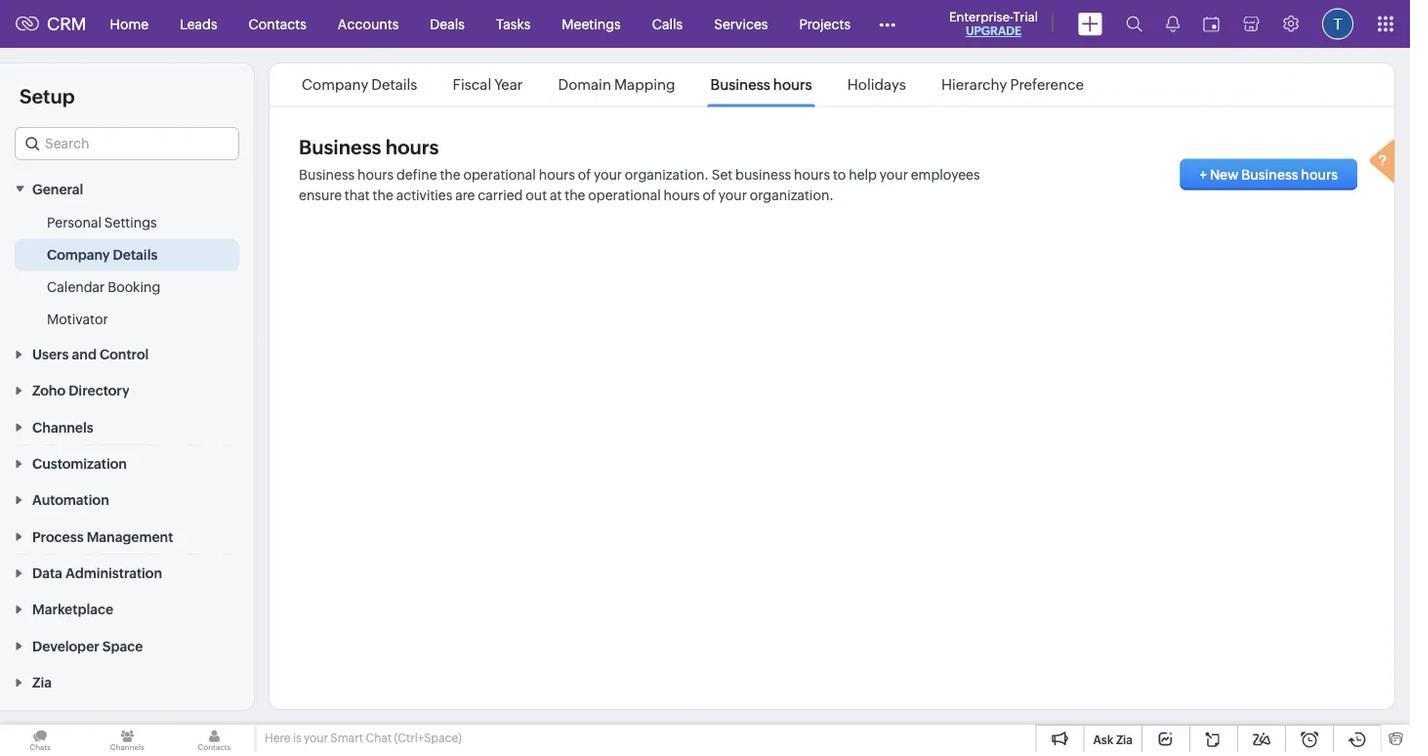 Task type: vqa. For each thing, say whether or not it's contained in the screenshot.
right Invited
no



Task type: describe. For each thing, give the bounding box(es) containing it.
hierarchy preference link
[[939, 76, 1087, 93]]

new
[[1210, 167, 1239, 182]]

smart
[[331, 732, 363, 745]]

1 vertical spatial business hours
[[299, 136, 439, 159]]

search element
[[1115, 0, 1155, 48]]

mapping
[[614, 76, 676, 93]]

2 horizontal spatial the
[[565, 188, 586, 203]]

chat
[[366, 732, 392, 745]]

business inside list
[[711, 76, 771, 93]]

calls
[[652, 16, 683, 32]]

business hours link
[[708, 76, 815, 93]]

settings
[[104, 214, 157, 230]]

company details inside list
[[302, 76, 418, 93]]

domain mapping
[[558, 76, 676, 93]]

company details inside the general region
[[47, 247, 158, 262]]

calendar booking
[[47, 279, 161, 294]]

signals image
[[1166, 16, 1180, 32]]

activities
[[396, 188, 453, 203]]

administration
[[65, 565, 162, 581]]

create menu image
[[1079, 12, 1103, 36]]

zia button
[[0, 664, 254, 700]]

here
[[265, 732, 291, 745]]

channels image
[[87, 725, 167, 752]]

profile image
[[1323, 8, 1354, 40]]

fiscal year
[[453, 76, 523, 93]]

0 horizontal spatial the
[[373, 188, 394, 203]]

your down domain mapping
[[594, 167, 622, 183]]

that
[[345, 188, 370, 203]]

details inside the general region
[[113, 247, 158, 262]]

automation
[[32, 492, 109, 508]]

calls link
[[637, 0, 699, 47]]

year
[[495, 76, 523, 93]]

upgrade
[[966, 24, 1022, 38]]

management
[[87, 529, 173, 545]]

list containing company details
[[284, 64, 1102, 106]]

home link
[[94, 0, 164, 47]]

general
[[32, 181, 83, 197]]

at
[[550, 188, 562, 203]]

business
[[736, 167, 791, 183]]

company inside list
[[302, 76, 369, 93]]

automation button
[[0, 481, 254, 518]]

1 vertical spatial operational
[[588, 188, 661, 203]]

meetings
[[562, 16, 621, 32]]

chats image
[[0, 725, 80, 752]]

deals link
[[415, 0, 481, 47]]

hierarchy preference
[[942, 76, 1084, 93]]

enterprise-trial upgrade
[[950, 9, 1039, 38]]

data administration button
[[0, 554, 254, 591]]

booking
[[108, 279, 161, 294]]

ensure
[[299, 188, 342, 203]]

projects link
[[784, 0, 867, 47]]

deals
[[430, 16, 465, 32]]

services link
[[699, 0, 784, 47]]

holidays link
[[845, 76, 909, 93]]

personal
[[47, 214, 102, 230]]

marketplace
[[32, 602, 113, 617]]

setup
[[20, 85, 75, 107]]

ask
[[1094, 733, 1114, 746]]

channels
[[32, 419, 93, 435]]

general region
[[0, 206, 254, 335]]

to
[[833, 167, 846, 183]]

business hours define the operational hours of your organization. set business hours to help your employees ensure that the activities are carried out at the operational hours of your organization.
[[299, 167, 980, 203]]

Search text field
[[16, 128, 238, 159]]

hierarchy
[[942, 76, 1008, 93]]

users and control button
[[0, 335, 254, 372]]

0 vertical spatial of
[[578, 167, 591, 183]]

+
[[1200, 167, 1208, 182]]

+ new business hours
[[1200, 167, 1338, 182]]

employees
[[911, 167, 980, 183]]

marketplace button
[[0, 591, 254, 627]]

Other Modules field
[[867, 8, 909, 40]]

projects
[[800, 16, 851, 32]]

fiscal
[[453, 76, 492, 93]]

data administration
[[32, 565, 162, 581]]

developer space
[[32, 638, 143, 654]]

control
[[100, 346, 149, 362]]

leads
[[180, 16, 217, 32]]

developer space button
[[0, 627, 254, 664]]

personal settings
[[47, 214, 157, 230]]

business up that
[[299, 136, 381, 159]]

help image
[[1366, 136, 1405, 189]]

carried
[[478, 188, 523, 203]]

company inside the general region
[[47, 247, 110, 262]]

customization button
[[0, 445, 254, 481]]

are
[[455, 188, 475, 203]]

here is your smart chat (ctrl+space)
[[265, 732, 462, 745]]

process management
[[32, 529, 173, 545]]

your down set
[[719, 188, 747, 203]]

directory
[[69, 383, 130, 399]]



Task type: locate. For each thing, give the bounding box(es) containing it.
1 horizontal spatial details
[[372, 76, 418, 93]]

1 horizontal spatial operational
[[588, 188, 661, 203]]

1 vertical spatial company
[[47, 247, 110, 262]]

the
[[440, 167, 461, 183], [373, 188, 394, 203], [565, 188, 586, 203]]

company details link down accounts link
[[299, 76, 421, 93]]

1 vertical spatial details
[[113, 247, 158, 262]]

0 horizontal spatial operational
[[464, 167, 536, 183]]

0 vertical spatial organization.
[[625, 167, 709, 183]]

1 vertical spatial company details
[[47, 247, 158, 262]]

company details link down personal settings
[[47, 245, 158, 264]]

calendar booking link
[[47, 277, 161, 296]]

company details down accounts link
[[302, 76, 418, 93]]

company
[[302, 76, 369, 93], [47, 247, 110, 262]]

trial
[[1014, 9, 1039, 24]]

business inside "business hours define the operational hours of your organization. set business hours to help your employees ensure that the activities are carried out at the operational hours of your organization."
[[299, 167, 355, 183]]

operational
[[464, 167, 536, 183], [588, 188, 661, 203]]

process
[[32, 529, 84, 545]]

data
[[32, 565, 62, 581]]

tasks
[[496, 16, 531, 32]]

users and control
[[32, 346, 149, 362]]

1 vertical spatial organization.
[[750, 188, 834, 203]]

zia
[[32, 675, 52, 690], [1117, 733, 1133, 746]]

0 horizontal spatial company details link
[[47, 245, 158, 264]]

(ctrl+space)
[[394, 732, 462, 745]]

list
[[284, 64, 1102, 106]]

of
[[578, 167, 591, 183], [703, 188, 716, 203]]

zia inside zia "dropdown button"
[[32, 675, 52, 690]]

is
[[293, 732, 301, 745]]

0 horizontal spatial of
[[578, 167, 591, 183]]

operational right at
[[588, 188, 661, 203]]

0 horizontal spatial zia
[[32, 675, 52, 690]]

company down accounts link
[[302, 76, 369, 93]]

accounts
[[338, 16, 399, 32]]

motivator link
[[47, 309, 108, 329]]

1 horizontal spatial the
[[440, 167, 461, 183]]

tasks link
[[481, 0, 546, 47]]

details up booking
[[113, 247, 158, 262]]

services
[[714, 16, 768, 32]]

details
[[372, 76, 418, 93], [113, 247, 158, 262]]

calendar
[[47, 279, 105, 294]]

of down domain
[[578, 167, 591, 183]]

1 horizontal spatial organization.
[[750, 188, 834, 203]]

business hours inside list
[[711, 76, 813, 93]]

organization. down business
[[750, 188, 834, 203]]

None field
[[15, 127, 239, 160]]

1 vertical spatial of
[[703, 188, 716, 203]]

1 vertical spatial company details link
[[47, 245, 158, 264]]

enterprise-
[[950, 9, 1014, 24]]

0 horizontal spatial organization.
[[625, 167, 709, 183]]

business hours
[[711, 76, 813, 93], [299, 136, 439, 159]]

developer
[[32, 638, 99, 654]]

profile element
[[1311, 0, 1366, 47]]

the right that
[[373, 188, 394, 203]]

process management button
[[0, 518, 254, 554]]

1 horizontal spatial company details link
[[299, 76, 421, 93]]

home
[[110, 16, 149, 32]]

of down set
[[703, 188, 716, 203]]

fiscal year link
[[450, 76, 526, 93]]

and
[[72, 346, 97, 362]]

0 vertical spatial company
[[302, 76, 369, 93]]

holidays
[[848, 76, 907, 93]]

the up are
[[440, 167, 461, 183]]

calendar image
[[1204, 16, 1220, 32]]

1 horizontal spatial of
[[703, 188, 716, 203]]

zoho
[[32, 383, 66, 399]]

space
[[102, 638, 143, 654]]

leads link
[[164, 0, 233, 47]]

0 vertical spatial company details link
[[299, 76, 421, 93]]

business right new
[[1242, 167, 1299, 182]]

ask zia
[[1094, 733, 1133, 746]]

crm link
[[16, 14, 87, 34]]

zoho directory button
[[0, 372, 254, 408]]

0 vertical spatial company details
[[302, 76, 418, 93]]

1 horizontal spatial company
[[302, 76, 369, 93]]

set
[[712, 167, 733, 183]]

meetings link
[[546, 0, 637, 47]]

1 vertical spatial zia
[[1117, 733, 1133, 746]]

0 horizontal spatial details
[[113, 247, 158, 262]]

help
[[849, 167, 877, 183]]

1 horizontal spatial company details
[[302, 76, 418, 93]]

zia right ask
[[1117, 733, 1133, 746]]

your right help
[[880, 167, 908, 183]]

out
[[526, 188, 547, 203]]

0 horizontal spatial company details
[[47, 247, 158, 262]]

hours inside list
[[774, 76, 813, 93]]

define
[[397, 167, 437, 183]]

company details down personal settings
[[47, 247, 158, 262]]

accounts link
[[322, 0, 415, 47]]

1 horizontal spatial zia
[[1117, 733, 1133, 746]]

details down accounts
[[372, 76, 418, 93]]

organization. left set
[[625, 167, 709, 183]]

business up ensure
[[299, 167, 355, 183]]

your
[[594, 167, 622, 183], [880, 167, 908, 183], [719, 188, 747, 203], [304, 732, 328, 745]]

details inside list
[[372, 76, 418, 93]]

business hours down services
[[711, 76, 813, 93]]

crm
[[47, 14, 87, 34]]

hours
[[774, 76, 813, 93], [386, 136, 439, 159], [1302, 167, 1338, 182], [358, 167, 394, 183], [539, 167, 575, 183], [794, 167, 831, 183], [664, 188, 700, 203]]

company details link
[[299, 76, 421, 93], [47, 245, 158, 264]]

preference
[[1011, 76, 1084, 93]]

1 horizontal spatial business hours
[[711, 76, 813, 93]]

contacts image
[[174, 725, 255, 752]]

0 vertical spatial business hours
[[711, 76, 813, 93]]

company details
[[302, 76, 418, 93], [47, 247, 158, 262]]

0 horizontal spatial business hours
[[299, 136, 439, 159]]

0 vertical spatial details
[[372, 76, 418, 93]]

channels button
[[0, 408, 254, 445]]

0 horizontal spatial company
[[47, 247, 110, 262]]

business down 'services' link
[[711, 76, 771, 93]]

domain mapping link
[[555, 76, 679, 93]]

0 vertical spatial zia
[[32, 675, 52, 690]]

the right at
[[565, 188, 586, 203]]

customization
[[32, 456, 127, 472]]

contacts
[[249, 16, 307, 32]]

users
[[32, 346, 69, 362]]

signals element
[[1155, 0, 1192, 48]]

0 vertical spatial operational
[[464, 167, 536, 183]]

personal settings link
[[47, 212, 157, 232]]

business hours up that
[[299, 136, 439, 159]]

organization.
[[625, 167, 709, 183], [750, 188, 834, 203]]

search image
[[1126, 16, 1143, 32]]

zoho directory
[[32, 383, 130, 399]]

domain
[[558, 76, 612, 93]]

operational up carried
[[464, 167, 536, 183]]

motivator
[[47, 311, 108, 327]]

contacts link
[[233, 0, 322, 47]]

your right the is
[[304, 732, 328, 745]]

create menu element
[[1067, 0, 1115, 47]]

company up the calendar
[[47, 247, 110, 262]]

zia down developer
[[32, 675, 52, 690]]



